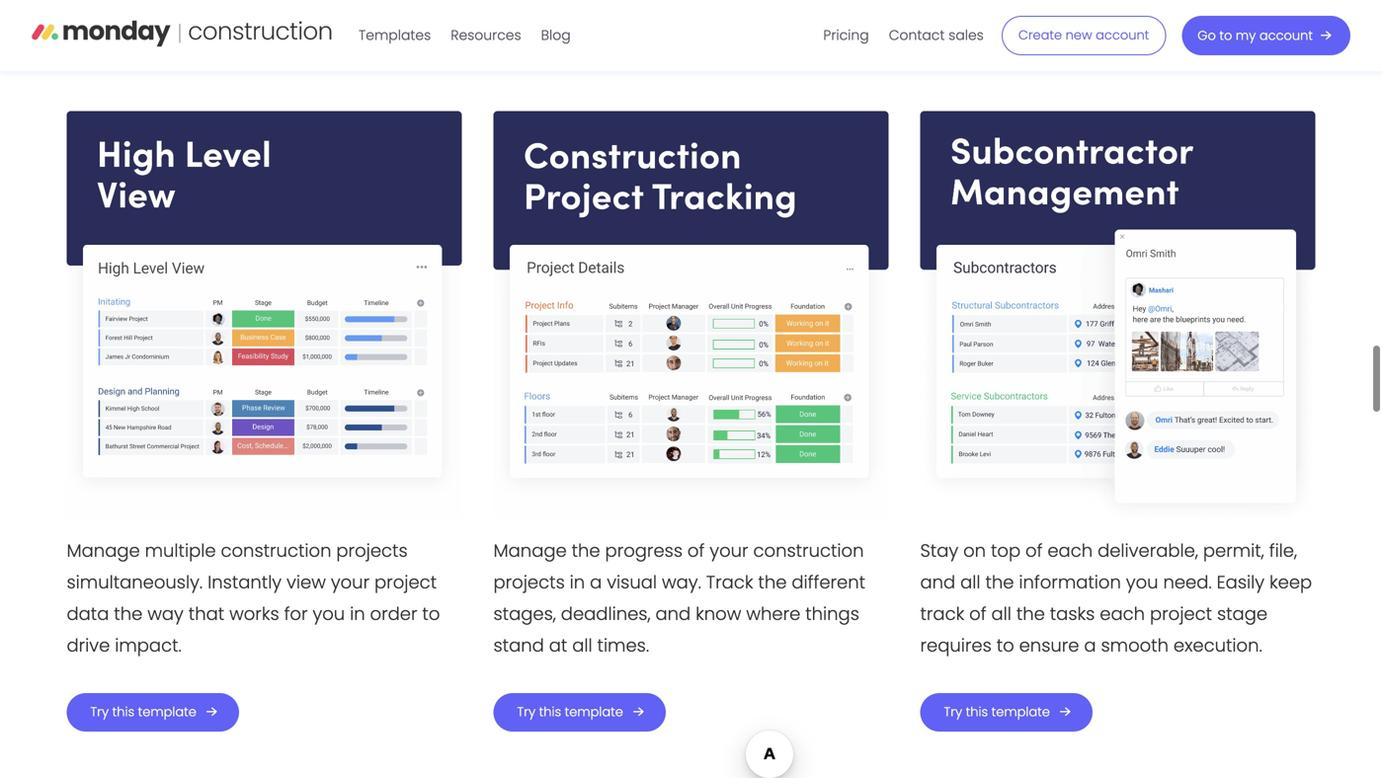 Task type: locate. For each thing, give the bounding box(es) containing it.
2 vertical spatial all
[[572, 634, 593, 659]]

blog link
[[531, 20, 581, 51]]

0 horizontal spatial try
[[90, 704, 109, 722]]

1 horizontal spatial try this template
[[517, 704, 623, 722]]

0 horizontal spatial project
[[375, 570, 437, 596]]

in up deadlines,
[[570, 570, 585, 596]]

highlevelview image
[[67, 111, 462, 520]]

1 horizontal spatial all
[[961, 570, 981, 596]]

contact
[[889, 26, 945, 45]]

in inside the manage the progress of your construction projects in a visual way. track the different stages, deadlines, and know where things stand at all times.
[[570, 570, 585, 596]]

where
[[746, 602, 801, 627]]

try for manage multiple construction projects simultaneously. instantly view your project data the way that works for you in order to drive impact.
[[90, 704, 109, 722]]

0 vertical spatial a
[[590, 570, 602, 596]]

manage the progress of your construction projects in a visual way. track the different stages, deadlines, and know where things stand at all times.
[[494, 539, 866, 659]]

1 horizontal spatial this
[[539, 704, 561, 722]]

0 horizontal spatial manage
[[67, 539, 140, 564]]

manage inside manage multiple construction projects simultaneously. instantly view your project data the way that works for you in order to drive impact.
[[67, 539, 140, 564]]

0 horizontal spatial account
[[1096, 26, 1150, 44]]

0 vertical spatial and
[[921, 570, 956, 596]]

template
[[138, 704, 197, 722], [565, 704, 623, 722], [992, 704, 1050, 722]]

projects
[[336, 539, 408, 564], [494, 570, 565, 596]]

0 horizontal spatial try this template
[[90, 704, 197, 722]]

to right order
[[422, 602, 440, 627]]

template down times.
[[565, 704, 623, 722]]

permit,
[[1204, 539, 1265, 564]]

new
[[1066, 26, 1093, 44]]

a
[[590, 570, 602, 596], [1084, 634, 1096, 659]]

2 horizontal spatial try
[[944, 704, 963, 722]]

0 horizontal spatial of
[[688, 539, 705, 564]]

of right track
[[970, 602, 987, 627]]

try this template button down ensure at the bottom right of page
[[921, 694, 1093, 732]]

0 vertical spatial you
[[1126, 570, 1159, 596]]

all down on
[[961, 570, 981, 596]]

0 vertical spatial all
[[961, 570, 981, 596]]

impact.
[[115, 634, 182, 659]]

0 horizontal spatial to
[[422, 602, 440, 627]]

1 horizontal spatial try
[[517, 704, 536, 722]]

need.
[[1164, 570, 1212, 596]]

0 vertical spatial in
[[570, 570, 585, 596]]

2 this from the left
[[539, 704, 561, 722]]

1 horizontal spatial project
[[1150, 602, 1213, 627]]

construction up view on the bottom left of the page
[[221, 539, 332, 564]]

0 horizontal spatial in
[[350, 602, 365, 627]]

manage inside the manage the progress of your construction projects in a visual way. track the different stages, deadlines, and know where things stand at all times.
[[494, 539, 567, 564]]

constructionscheduletemplates image
[[921, 111, 1316, 520]]

each up information at the right bottom of page
[[1048, 539, 1093, 564]]

this for stay on top of each deliverable, permit, file, and all the information you need. easily keep track of all the tasks each project stage requires to ensure a smooth execution.
[[966, 704, 988, 722]]

2 horizontal spatial template
[[992, 704, 1050, 722]]

1 horizontal spatial each
[[1100, 602, 1145, 627]]

stay on top of each deliverable, permit, file, and all the information you need. easily keep track of all the tasks each project stage requires to ensure a smooth execution.
[[921, 539, 1312, 659]]

3 try this template from the left
[[944, 704, 1050, 722]]

of inside the manage the progress of your construction projects in a visual way. track the different stages, deadlines, and know where things stand at all times.
[[688, 539, 705, 564]]

0 horizontal spatial try this template button
[[67, 694, 239, 732]]

1 vertical spatial and
[[656, 602, 691, 627]]

account inside 'button'
[[1096, 26, 1150, 44]]

contact sales
[[889, 26, 984, 45]]

1 horizontal spatial you
[[1126, 570, 1159, 596]]

a down tasks
[[1084, 634, 1096, 659]]

list containing pricing
[[814, 0, 994, 71]]

project inside manage multiple construction projects simultaneously. instantly view your project data the way that works for you in order to drive impact.
[[375, 570, 437, 596]]

try this template button for stand
[[494, 694, 666, 732]]

1 template from the left
[[138, 704, 197, 722]]

pricing link
[[814, 20, 879, 51]]

1 try this template button from the left
[[67, 694, 239, 732]]

this for manage the progress of your construction projects in a visual way. track the different stages, deadlines, and know where things stand at all times.
[[539, 704, 561, 722]]

try this template down "impact."
[[90, 704, 197, 722]]

for
[[284, 602, 308, 627]]

1 this from the left
[[112, 704, 134, 722]]

projects up order
[[336, 539, 408, 564]]

0 horizontal spatial your
[[331, 570, 370, 596]]

1 horizontal spatial to
[[997, 634, 1015, 659]]

progress
[[605, 539, 683, 564]]

stay
[[921, 539, 959, 564]]

your up track
[[710, 539, 749, 564]]

1 horizontal spatial a
[[1084, 634, 1096, 659]]

top
[[991, 539, 1021, 564]]

instantly
[[208, 570, 282, 596]]

0 horizontal spatial and
[[656, 602, 691, 627]]

this down at at left bottom
[[539, 704, 561, 722]]

projects inside the manage the progress of your construction projects in a visual way. track the different stages, deadlines, and know where things stand at all times.
[[494, 570, 565, 596]]

try down drive
[[90, 704, 109, 722]]

0 horizontal spatial construction
[[221, 539, 332, 564]]

3 this from the left
[[966, 704, 988, 722]]

2 horizontal spatial of
[[1026, 539, 1043, 564]]

deadlines,
[[561, 602, 651, 627]]

in left order
[[350, 602, 365, 627]]

the up ensure at the bottom right of page
[[1017, 602, 1045, 627]]

the down simultaneously.
[[114, 602, 143, 627]]

2 try this template from the left
[[517, 704, 623, 722]]

track
[[921, 602, 965, 627]]

1 manage from the left
[[67, 539, 140, 564]]

you inside stay on top of each deliverable, permit, file, and all the information you need. easily keep track of all the tasks each project stage requires to ensure a smooth execution.
[[1126, 570, 1159, 596]]

1 vertical spatial you
[[313, 602, 345, 627]]

2 horizontal spatial try this template
[[944, 704, 1050, 722]]

the inside manage multiple construction projects simultaneously. instantly view your project data the way that works for you in order to drive impact.
[[114, 602, 143, 627]]

0 horizontal spatial template
[[138, 704, 197, 722]]

2 horizontal spatial to
[[1220, 27, 1233, 44]]

2 horizontal spatial all
[[992, 602, 1012, 627]]

this for manage multiple construction projects simultaneously. instantly view your project data the way that works for you in order to drive impact.
[[112, 704, 134, 722]]

1 vertical spatial your
[[331, 570, 370, 596]]

project
[[375, 570, 437, 596], [1150, 602, 1213, 627]]

try this template for tasks
[[944, 704, 1050, 722]]

2 vertical spatial to
[[997, 634, 1015, 659]]

1 vertical spatial projects
[[494, 570, 565, 596]]

try this template button down "impact."
[[67, 694, 239, 732]]

go to my account button
[[1182, 16, 1351, 55]]

try this template for impact.
[[90, 704, 197, 722]]

1 vertical spatial in
[[350, 602, 365, 627]]

keep
[[1270, 570, 1312, 596]]

0 horizontal spatial this
[[112, 704, 134, 722]]

try this template down at at left bottom
[[517, 704, 623, 722]]

1 vertical spatial a
[[1084, 634, 1096, 659]]

3 try from the left
[[944, 704, 963, 722]]

main element
[[349, 0, 1351, 71]]

2 horizontal spatial this
[[966, 704, 988, 722]]

0 horizontal spatial all
[[572, 634, 593, 659]]

try down stand
[[517, 704, 536, 722]]

you right the for
[[313, 602, 345, 627]]

all up requires in the bottom right of the page
[[992, 602, 1012, 627]]

that
[[189, 602, 224, 627]]

3 template from the left
[[992, 704, 1050, 722]]

to inside stay on top of each deliverable, permit, file, and all the information you need. easily keep track of all the tasks each project stage requires to ensure a smooth execution.
[[997, 634, 1015, 659]]

manage up simultaneously.
[[67, 539, 140, 564]]

1 try from the left
[[90, 704, 109, 722]]

0 horizontal spatial each
[[1048, 539, 1093, 564]]

you down deliverable,
[[1126, 570, 1159, 596]]

of for your
[[688, 539, 705, 564]]

all right at at left bottom
[[572, 634, 593, 659]]

easily
[[1217, 570, 1265, 596]]

1 horizontal spatial account
[[1260, 27, 1313, 44]]

your
[[710, 539, 749, 564], [331, 570, 370, 596]]

list
[[814, 0, 994, 71]]

way.
[[662, 570, 701, 596]]

all
[[961, 570, 981, 596], [992, 602, 1012, 627], [572, 634, 593, 659]]

and down stay
[[921, 570, 956, 596]]

1 horizontal spatial your
[[710, 539, 749, 564]]

account right new
[[1096, 26, 1150, 44]]

of for each
[[1026, 539, 1043, 564]]

try this template
[[90, 704, 197, 722], [517, 704, 623, 722], [944, 704, 1050, 722]]

try this template down requires in the bottom right of the page
[[944, 704, 1050, 722]]

1 horizontal spatial template
[[565, 704, 623, 722]]

1 horizontal spatial manage
[[494, 539, 567, 564]]

try for manage the progress of your construction projects in a visual way. track the different stages, deadlines, and know where things stand at all times.
[[517, 704, 536, 722]]

blog
[[541, 26, 571, 45]]

to inside button
[[1220, 27, 1233, 44]]

each up smooth
[[1100, 602, 1145, 627]]

1 horizontal spatial and
[[921, 570, 956, 596]]

template down "impact."
[[138, 704, 197, 722]]

1 horizontal spatial construction
[[753, 539, 864, 564]]

and inside stay on top of each deliverable, permit, file, and all the information you need. easily keep track of all the tasks each project stage requires to ensure a smooth execution.
[[921, 570, 956, 596]]

construction
[[221, 539, 332, 564], [753, 539, 864, 564]]

and
[[921, 570, 956, 596], [656, 602, 691, 627]]

a up deadlines,
[[590, 570, 602, 596]]

each
[[1048, 539, 1093, 564], [1100, 602, 1145, 627]]

to right go
[[1220, 27, 1233, 44]]

try down requires in the bottom right of the page
[[944, 704, 963, 722]]

to left ensure at the bottom right of page
[[997, 634, 1015, 659]]

of right 'top'
[[1026, 539, 1043, 564]]

this down requires in the bottom right of the page
[[966, 704, 988, 722]]

your right view on the bottom left of the page
[[331, 570, 370, 596]]

your inside the manage the progress of your construction projects in a visual way. track the different stages, deadlines, and know where things stand at all times.
[[710, 539, 749, 564]]

template down ensure at the bottom right of page
[[992, 704, 1050, 722]]

execution.
[[1174, 634, 1263, 659]]

this
[[112, 704, 134, 722], [539, 704, 561, 722], [966, 704, 988, 722]]

2 try from the left
[[517, 704, 536, 722]]

0 horizontal spatial you
[[313, 602, 345, 627]]

1 vertical spatial all
[[992, 602, 1012, 627]]

project up order
[[375, 570, 437, 596]]

create new account button
[[1002, 16, 1166, 55]]

account right my
[[1260, 27, 1313, 44]]

go to my account
[[1198, 27, 1313, 44]]

try
[[90, 704, 109, 722], [517, 704, 536, 722], [944, 704, 963, 722]]

create new account
[[1019, 26, 1150, 44]]

try this template button down at at left bottom
[[494, 694, 666, 732]]

file,
[[1270, 539, 1298, 564]]

0 vertical spatial your
[[710, 539, 749, 564]]

information
[[1019, 570, 1121, 596]]

the
[[572, 539, 600, 564], [758, 570, 787, 596], [986, 570, 1014, 596], [114, 602, 143, 627], [1017, 602, 1045, 627]]

pricing
[[824, 26, 869, 45]]

projects up the "stages,"
[[494, 570, 565, 596]]

2 try this template button from the left
[[494, 694, 666, 732]]

1 horizontal spatial try this template button
[[494, 694, 666, 732]]

2 template from the left
[[565, 704, 623, 722]]

manage
[[67, 539, 140, 564], [494, 539, 567, 564]]

2 horizontal spatial try this template button
[[921, 694, 1093, 732]]

constructionprojecttracking image
[[494, 111, 889, 520]]

in
[[570, 570, 585, 596], [350, 602, 365, 627]]

account inside button
[[1260, 27, 1313, 44]]

a inside the manage the progress of your construction projects in a visual way. track the different stages, deadlines, and know where things stand at all times.
[[590, 570, 602, 596]]

construction up different in the bottom of the page
[[753, 539, 864, 564]]

manage up the "stages,"
[[494, 539, 567, 564]]

manage for manage the progress of your construction projects in a visual way. track the different stages, deadlines, and know where things stand at all times.
[[494, 539, 567, 564]]

my
[[1236, 27, 1256, 44]]

this down "impact."
[[112, 704, 134, 722]]

1 construction from the left
[[221, 539, 332, 564]]

project down need.
[[1150, 602, 1213, 627]]

1 vertical spatial to
[[422, 602, 440, 627]]

of
[[688, 539, 705, 564], [1026, 539, 1043, 564], [970, 602, 987, 627]]

2 manage from the left
[[494, 539, 567, 564]]

1 vertical spatial project
[[1150, 602, 1213, 627]]

to
[[1220, 27, 1233, 44], [422, 602, 440, 627], [997, 634, 1015, 659]]

go
[[1198, 27, 1216, 44]]

1 horizontal spatial in
[[570, 570, 585, 596]]

try this template button
[[67, 694, 239, 732], [494, 694, 666, 732], [921, 694, 1093, 732]]

template for stand
[[565, 704, 623, 722]]

0 vertical spatial to
[[1220, 27, 1233, 44]]

create
[[1019, 26, 1062, 44]]

on
[[964, 539, 986, 564]]

0 horizontal spatial a
[[590, 570, 602, 596]]

0 vertical spatial projects
[[336, 539, 408, 564]]

account
[[1096, 26, 1150, 44], [1260, 27, 1313, 44]]

2 construction from the left
[[753, 539, 864, 564]]

you
[[1126, 570, 1159, 596], [313, 602, 345, 627]]

1 try this template from the left
[[90, 704, 197, 722]]

0 vertical spatial project
[[375, 570, 437, 596]]

requires
[[921, 634, 992, 659]]

to inside manage multiple construction projects simultaneously. instantly view your project data the way that works for you in order to drive impact.
[[422, 602, 440, 627]]

and down "way."
[[656, 602, 691, 627]]

1 horizontal spatial projects
[[494, 570, 565, 596]]

try this template button for tasks
[[921, 694, 1093, 732]]

0 horizontal spatial projects
[[336, 539, 408, 564]]

of up "way."
[[688, 539, 705, 564]]

3 try this template button from the left
[[921, 694, 1093, 732]]



Task type: vqa. For each thing, say whether or not it's contained in the screenshot.
third Try this template button from the right
yes



Task type: describe. For each thing, give the bounding box(es) containing it.
the up where
[[758, 570, 787, 596]]

data
[[67, 602, 109, 627]]

tasks
[[1050, 602, 1095, 627]]

in inside manage multiple construction projects simultaneously. instantly view your project data the way that works for you in order to drive impact.
[[350, 602, 365, 627]]

the left the "progress"
[[572, 539, 600, 564]]

try for stay on top of each deliverable, permit, file, and all the information you need. easily keep track of all the tasks each project stage requires to ensure a smooth execution.
[[944, 704, 963, 722]]

template for impact.
[[138, 704, 197, 722]]

simultaneously.
[[67, 570, 203, 596]]

manage multiple construction projects simultaneously. instantly view your project data the way that works for you in order to drive impact.
[[67, 539, 440, 659]]

things
[[806, 602, 860, 627]]

stand
[[494, 634, 544, 659]]

0 vertical spatial each
[[1048, 539, 1093, 564]]

contact sales button
[[879, 20, 994, 51]]

templates link
[[349, 20, 441, 51]]

the down 'top'
[[986, 570, 1014, 596]]

ensure
[[1019, 634, 1080, 659]]

way
[[147, 602, 184, 627]]

template for tasks
[[992, 704, 1050, 722]]

projects inside manage multiple construction projects simultaneously. instantly view your project data the way that works for you in order to drive impact.
[[336, 539, 408, 564]]

try this template button for impact.
[[67, 694, 239, 732]]

times.
[[597, 634, 649, 659]]

order
[[370, 602, 418, 627]]

your inside manage multiple construction projects simultaneously. instantly view your project data the way that works for you in order to drive impact.
[[331, 570, 370, 596]]

construction inside manage multiple construction projects simultaneously. instantly view your project data the way that works for you in order to drive impact.
[[221, 539, 332, 564]]

view
[[287, 570, 326, 596]]

stages,
[[494, 602, 556, 627]]

and inside the manage the progress of your construction projects in a visual way. track the different stages, deadlines, and know where things stand at all times.
[[656, 602, 691, 627]]

1 vertical spatial each
[[1100, 602, 1145, 627]]

1 horizontal spatial of
[[970, 602, 987, 627]]

you inside manage multiple construction projects simultaneously. instantly view your project data the way that works for you in order to drive impact.
[[313, 602, 345, 627]]

different
[[792, 570, 866, 596]]

project inside stay on top of each deliverable, permit, file, and all the information you need. easily keep track of all the tasks each project stage requires to ensure a smooth execution.
[[1150, 602, 1213, 627]]

works
[[229, 602, 279, 627]]

stage
[[1217, 602, 1268, 627]]

construction inside the manage the progress of your construction projects in a visual way. track the different stages, deadlines, and know where things stand at all times.
[[753, 539, 864, 564]]

sales
[[949, 26, 984, 45]]

all inside the manage the progress of your construction projects in a visual way. track the different stages, deadlines, and know where things stand at all times.
[[572, 634, 593, 659]]

at
[[549, 634, 567, 659]]

manage for manage multiple construction projects simultaneously. instantly view your project data the way that works for you in order to drive impact.
[[67, 539, 140, 564]]

a inside stay on top of each deliverable, permit, file, and all the information you need. easily keep track of all the tasks each project stage requires to ensure a smooth execution.
[[1084, 634, 1096, 659]]

multiple
[[145, 539, 216, 564]]

deliverable,
[[1098, 539, 1199, 564]]

track
[[706, 570, 754, 596]]

know
[[696, 602, 742, 627]]

visual
[[607, 570, 657, 596]]

resources
[[451, 26, 521, 45]]

try this template for stand
[[517, 704, 623, 722]]

https://dapulse res.cloudinary.com/image/upload/v1603296463/generator_featured%20images/mini%20sites/construction/construction_minisite_logo_homepagecolor.png image
[[32, 13, 333, 54]]

smooth
[[1101, 634, 1169, 659]]

drive
[[67, 634, 110, 659]]

templates
[[359, 26, 431, 45]]

resources link
[[441, 20, 531, 51]]



